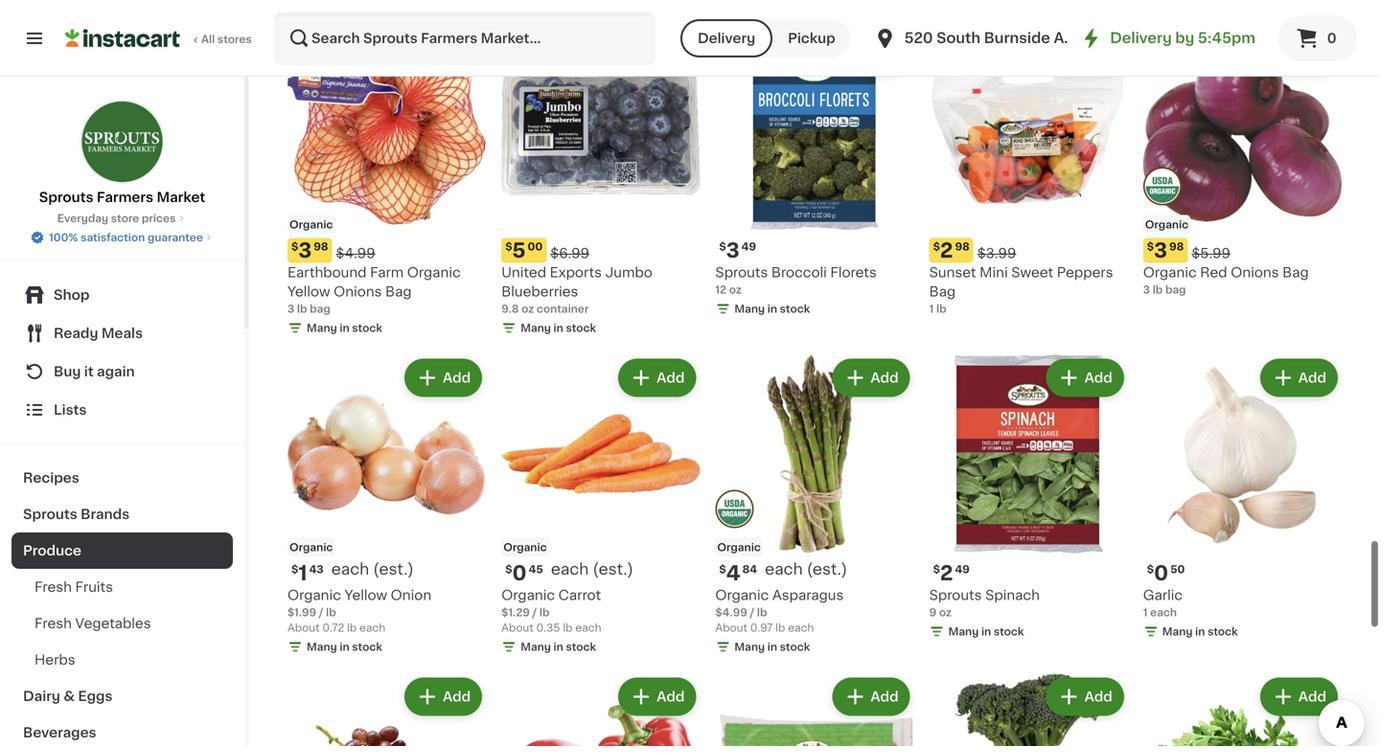 Task type: describe. For each thing, give the bounding box(es) containing it.
buy
[[54, 365, 81, 379]]

$ 2 49
[[934, 564, 970, 584]]

/ for 0
[[533, 608, 537, 619]]

recipes
[[23, 472, 79, 485]]

$ 4 84 each (est.)
[[720, 562, 848, 584]]

fresh vegetables
[[35, 618, 151, 631]]

0 horizontal spatial $4.99
[[336, 247, 376, 260]]

garlic 1 each
[[1144, 589, 1183, 619]]

5:45pm
[[1198, 31, 1256, 45]]

many down container
[[521, 323, 551, 334]]

$2.98 original price: $3.99 element
[[930, 238, 1128, 263]]

bag inside $ 3 98 $5.99 organic red onions bag 3 lb bag
[[1283, 266, 1309, 279]]

ready meals
[[54, 327, 143, 340]]

many down 0.35
[[521, 643, 551, 653]]

many down 0.97
[[735, 643, 765, 653]]

sprouts farmers market
[[39, 191, 205, 204]]

earthbound farm organic yellow onions bag 3 lb bag
[[288, 266, 461, 314]]

item badge image
[[1144, 167, 1182, 206]]

broccoli
[[772, 266, 827, 279]]

$ 3 98
[[291, 241, 328, 261]]

product group containing 4
[[716, 355, 914, 659]]

garlic
[[1144, 589, 1183, 603]]

yellow inside earthbound farm organic yellow onions bag 3 lb bag
[[288, 285, 330, 299]]

shop
[[54, 289, 90, 302]]

84
[[743, 565, 758, 575]]

yellow inside organic yellow onion $1.99 / lb about 0.72 lb each
[[345, 589, 387, 603]]

Search field
[[276, 13, 654, 63]]

produce link
[[12, 533, 233, 570]]

3 for $ 3 98 $5.99 organic red onions bag 3 lb bag
[[1155, 241, 1168, 261]]

lb up 0.72
[[326, 608, 336, 619]]

each inside $ 0 45 each (est.)
[[551, 562, 589, 578]]

delivery button
[[681, 19, 773, 58]]

carrot
[[559, 589, 601, 603]]

many down sprouts spinach 9 oz
[[949, 627, 979, 638]]

100% satisfaction guarantee button
[[30, 226, 215, 245]]

each inside garlic 1 each
[[1151, 608, 1178, 619]]

50
[[1171, 565, 1186, 575]]

2 for 2
[[941, 564, 954, 584]]

delivery by 5:45pm link
[[1080, 27, 1256, 50]]

$ 0 45 each (est.)
[[506, 562, 634, 584]]

container
[[537, 304, 589, 314]]

mini
[[980, 266, 1008, 279]]

everyday
[[57, 213, 108, 224]]

many in stock down 0.35
[[521, 643, 596, 653]]

$6.99
[[551, 247, 590, 260]]

delivery for delivery
[[698, 32, 756, 45]]

jumbo
[[606, 266, 653, 279]]

fresh for fresh vegetables
[[35, 618, 72, 631]]

0.97
[[751, 623, 773, 634]]

bag inside earthbound farm organic yellow onions bag 3 lb bag
[[386, 285, 412, 299]]

$ 1 43 each (est.)
[[291, 562, 414, 584]]

$3.99
[[978, 247, 1017, 260]]

beverages
[[23, 727, 96, 740]]

fresh vegetables link
[[12, 606, 233, 642]]

$ for $ 3 98 $5.99 organic red onions bag 3 lb bag
[[1148, 242, 1155, 252]]

lb right 0.97
[[776, 623, 786, 634]]

&
[[64, 690, 75, 704]]

49 for 2
[[955, 565, 970, 575]]

instacart logo image
[[65, 27, 180, 50]]

it
[[84, 365, 94, 379]]

about inside organic yellow onion $1.99 / lb about 0.72 lb each
[[288, 623, 320, 634]]

satisfaction
[[81, 233, 145, 243]]

1 inside $ 2 98 $3.99 sunset mini sweet peppers bag 1 lb
[[930, 304, 934, 314]]

vegetables
[[75, 618, 151, 631]]

many in stock down sprouts broccoli florets 12 oz
[[735, 304, 810, 314]]

pickup button
[[773, 19, 851, 58]]

organic inside organic yellow onion $1.99 / lb about 0.72 lb each
[[288, 589, 341, 603]]

farmers
[[97, 191, 153, 204]]

$ 2 98 $3.99 sunset mini sweet peppers bag 1 lb
[[930, 241, 1114, 314]]

9.8
[[502, 304, 519, 314]]

$4.84 each (estimated) element
[[716, 562, 914, 586]]

many in stock down garlic 1 each in the bottom right of the page
[[1163, 627, 1239, 638]]

beverages link
[[12, 715, 233, 747]]

lb inside $ 3 98 $5.99 organic red onions bag 3 lb bag
[[1153, 285, 1163, 295]]

each inside organic yellow onion $1.99 / lb about 0.72 lb each
[[360, 623, 386, 634]]

lb inside $ 2 98 $3.99 sunset mini sweet peppers bag 1 lb
[[937, 304, 947, 314]]

sprouts broccoli florets 12 oz
[[716, 266, 877, 295]]

many down 0.72
[[307, 643, 337, 653]]

ready
[[54, 327, 98, 340]]

store
[[111, 213, 139, 224]]

fresh fruits link
[[12, 570, 233, 606]]

organic carrot $1.29 / lb about 0.35 lb each
[[502, 589, 602, 634]]

oz inside the united exports jumbo blueberries 9.8 oz container
[[522, 304, 534, 314]]

all stores link
[[65, 12, 253, 65]]

(est.) for 4
[[807, 562, 848, 578]]

00
[[528, 242, 543, 252]]

100% satisfaction guarantee
[[49, 233, 203, 243]]

5
[[513, 241, 526, 261]]

organic yellow onion $1.99 / lb about 0.72 lb each
[[288, 589, 432, 634]]

$ for $ 2 49
[[934, 565, 941, 575]]

49 for 3
[[742, 242, 757, 252]]

3 for $ 3 49
[[727, 241, 740, 261]]

98 for sunset mini sweet peppers bag
[[955, 242, 970, 252]]

4
[[727, 564, 741, 584]]

lb right 0.72
[[347, 623, 357, 634]]

0.72
[[322, 623, 344, 634]]

3 inside earthbound farm organic yellow onions bag 3 lb bag
[[288, 304, 295, 314]]

market
[[157, 191, 205, 204]]

product group containing 1
[[288, 355, 486, 659]]

many in stock down container
[[521, 323, 596, 334]]

$4.99 inside organic asparagus $4.99 / lb about 0.97 lb each
[[716, 608, 748, 619]]

lb right 0.35
[[563, 623, 573, 634]]

everyday store prices
[[57, 213, 176, 224]]

peppers
[[1057, 266, 1114, 279]]

$3.98 original price: $5.99 element
[[1144, 238, 1342, 263]]

$3.98 original price: $4.99 element
[[288, 238, 486, 263]]

ready meals link
[[12, 315, 233, 353]]

herbs link
[[12, 642, 233, 679]]

2 for sunset mini sweet peppers bag
[[941, 241, 954, 261]]

$ for $ 1 43 each (est.)
[[291, 565, 299, 575]]

12
[[716, 285, 727, 295]]

buy it again
[[54, 365, 135, 379]]

lb up 0.35
[[540, 608, 550, 619]]

again
[[97, 365, 135, 379]]

guarantee
[[148, 233, 203, 243]]

bag inside $ 3 98 $5.99 organic red onions bag 3 lb bag
[[1166, 285, 1187, 295]]

0 for $ 0 45 each (est.)
[[513, 564, 527, 584]]

product group containing 5
[[502, 32, 700, 340]]

all
[[201, 34, 215, 45]]

98 for 3
[[314, 242, 328, 252]]

fresh fruits
[[35, 581, 113, 594]]

$1.99
[[288, 608, 317, 619]]

0.35
[[537, 623, 560, 634]]

$ for $ 3 49
[[720, 242, 727, 252]]

$ 3 98 $5.99 organic red onions bag 3 lb bag
[[1144, 241, 1309, 295]]



Task type: locate. For each thing, give the bounding box(es) containing it.
item badge image
[[716, 491, 754, 529]]

98
[[314, 242, 328, 252], [955, 242, 970, 252], [1170, 242, 1184, 252]]

3 / from the left
[[533, 608, 537, 619]]

1 horizontal spatial 1
[[930, 304, 934, 314]]

2
[[941, 241, 954, 261], [941, 564, 954, 584]]

about left 0.97
[[716, 623, 748, 634]]

each
[[331, 562, 369, 578], [765, 562, 803, 578], [551, 562, 589, 578], [1151, 608, 1178, 619], [360, 623, 386, 634], [788, 623, 814, 634], [576, 623, 602, 634]]

1 vertical spatial 2
[[941, 564, 954, 584]]

0 vertical spatial yellow
[[288, 285, 330, 299]]

1 for $ 1 43 each (est.)
[[299, 564, 307, 584]]

organic down 4 on the right bottom
[[716, 589, 769, 603]]

lb down the 'sunset'
[[937, 304, 947, 314]]

each right the 84
[[765, 562, 803, 578]]

49 up sprouts broccoli florets 12 oz
[[742, 242, 757, 252]]

2 (est.) from the left
[[807, 562, 848, 578]]

1 vertical spatial bag
[[310, 304, 331, 314]]

0 vertical spatial onions
[[1231, 266, 1280, 279]]

bag down earthbound
[[310, 304, 331, 314]]

meals
[[102, 327, 143, 340]]

$ up 9
[[934, 565, 941, 575]]

$ inside $ 0 45 each (est.)
[[506, 565, 513, 575]]

$ for $ 4 84 each (est.)
[[720, 565, 727, 575]]

1 horizontal spatial about
[[502, 623, 534, 634]]

2 / from the left
[[750, 608, 755, 619]]

lb up 0.97
[[757, 608, 768, 619]]

fresh up the herbs
[[35, 618, 72, 631]]

0 vertical spatial 1
[[930, 304, 934, 314]]

0 horizontal spatial onions
[[334, 285, 382, 299]]

organic up the $1.99
[[288, 589, 341, 603]]

0 inside button
[[1328, 32, 1337, 45]]

2 vertical spatial oz
[[940, 608, 952, 619]]

1 vertical spatial $4.99
[[716, 608, 748, 619]]

2 horizontal spatial bag
[[1283, 266, 1309, 279]]

each right 0.72
[[360, 623, 386, 634]]

product group
[[288, 32, 486, 340], [502, 32, 700, 340], [716, 32, 914, 321], [930, 32, 1128, 317], [1144, 32, 1342, 298], [288, 355, 486, 659], [502, 355, 700, 659], [716, 355, 914, 659], [930, 355, 1128, 644], [1144, 355, 1342, 644], [288, 675, 486, 747], [502, 675, 700, 747], [716, 675, 914, 747], [930, 675, 1128, 747], [1144, 675, 1342, 747]]

ready meals button
[[12, 315, 233, 353]]

sweet
[[1012, 266, 1054, 279]]

sprouts spinach 9 oz
[[930, 589, 1040, 619]]

sprouts for sprouts broccoli florets 12 oz
[[716, 266, 768, 279]]

bag
[[1283, 266, 1309, 279], [386, 285, 412, 299], [930, 285, 956, 299]]

1 inside garlic 1 each
[[1144, 608, 1148, 619]]

1 (est.) from the left
[[373, 562, 414, 578]]

many in stock down 0.97
[[735, 643, 810, 653]]

$ 5 00
[[506, 241, 543, 261]]

100%
[[49, 233, 78, 243]]

/ up 0.97
[[750, 608, 755, 619]]

2 horizontal spatial 98
[[1170, 242, 1184, 252]]

$ for $ 2 98 $3.99 sunset mini sweet peppers bag 1 lb
[[934, 242, 941, 252]]

delivery
[[1111, 31, 1172, 45], [698, 32, 756, 45]]

$5.99
[[1192, 247, 1231, 260]]

2 up sprouts spinach 9 oz
[[941, 564, 954, 584]]

0 horizontal spatial (est.)
[[373, 562, 414, 578]]

49 inside $ 3 49
[[742, 242, 757, 252]]

fresh for fresh fruits
[[35, 581, 72, 594]]

fresh inside "link"
[[35, 581, 72, 594]]

about for 4
[[716, 623, 748, 634]]

$ left $5.99
[[1148, 242, 1155, 252]]

fresh
[[35, 581, 72, 594], [35, 618, 72, 631]]

about inside organic carrot $1.29 / lb about 0.35 lb each
[[502, 623, 534, 634]]

each inside organic carrot $1.29 / lb about 0.35 lb each
[[576, 623, 602, 634]]

0 vertical spatial oz
[[729, 285, 742, 295]]

many down sprouts broccoli florets 12 oz
[[735, 304, 765, 314]]

fruits
[[75, 581, 113, 594]]

$ inside $ 4 84 each (est.)
[[720, 565, 727, 575]]

45
[[529, 565, 544, 575]]

yellow down earthbound
[[288, 285, 330, 299]]

0 horizontal spatial oz
[[522, 304, 534, 314]]

stock
[[780, 304, 810, 314], [352, 323, 382, 334], [566, 323, 596, 334], [994, 627, 1024, 638], [1208, 627, 1239, 638], [352, 643, 382, 653], [780, 643, 810, 653], [566, 643, 596, 653]]

eggs
[[78, 690, 113, 704]]

lb down earthbound
[[297, 304, 307, 314]]

$ left 50 in the right bottom of the page
[[1148, 565, 1155, 575]]

many in stock down sprouts spinach 9 oz
[[949, 627, 1024, 638]]

$5.00 original price: $6.99 element
[[502, 238, 700, 263]]

1 down the 'sunset'
[[930, 304, 934, 314]]

sunset
[[930, 266, 977, 279]]

1 horizontal spatial bag
[[930, 285, 956, 299]]

about down the $1.99
[[288, 623, 320, 634]]

sprouts brands link
[[12, 497, 233, 533]]

organic up 43
[[290, 543, 333, 553]]

organic right farm
[[407, 266, 461, 279]]

$ up 12
[[720, 242, 727, 252]]

onions
[[1231, 266, 1280, 279], [334, 285, 382, 299]]

$ inside $ 3 49
[[720, 242, 727, 252]]

many
[[735, 304, 765, 314], [307, 323, 337, 334], [521, 323, 551, 334], [949, 627, 979, 638], [1163, 627, 1193, 638], [307, 643, 337, 653], [735, 643, 765, 653], [521, 643, 551, 653]]

$ for $ 0 45 each (est.)
[[506, 565, 513, 575]]

3 about from the left
[[502, 623, 534, 634]]

oz right 12
[[729, 285, 742, 295]]

in
[[768, 304, 778, 314], [340, 323, 350, 334], [554, 323, 564, 334], [982, 627, 992, 638], [1196, 627, 1206, 638], [340, 643, 350, 653], [768, 643, 778, 653], [554, 643, 564, 653]]

dairy & eggs link
[[12, 679, 233, 715]]

delivery by 5:45pm
[[1111, 31, 1256, 45]]

0 vertical spatial fresh
[[35, 581, 72, 594]]

onions inside earthbound farm organic yellow onions bag 3 lb bag
[[334, 285, 382, 299]]

sprouts inside sprouts broccoli florets 12 oz
[[716, 266, 768, 279]]

/ inside organic yellow onion $1.99 / lb about 0.72 lb each
[[319, 608, 324, 619]]

florets
[[831, 266, 877, 279]]

0 horizontal spatial bag
[[310, 304, 331, 314]]

$ left the 45
[[506, 565, 513, 575]]

3 (est.) from the left
[[593, 562, 634, 578]]

yellow down $ 1 43 each (est.)
[[345, 589, 387, 603]]

1 / from the left
[[319, 608, 324, 619]]

0 vertical spatial bag
[[1166, 285, 1187, 295]]

0 horizontal spatial bag
[[386, 285, 412, 299]]

520 south burnside avenue button
[[874, 12, 1110, 65]]

lists
[[54, 404, 87, 417]]

sprouts for sprouts farmers market
[[39, 191, 93, 204]]

98 inside $ 3 98 $5.99 organic red onions bag 3 lb bag
[[1170, 242, 1184, 252]]

$4.99 down 4 on the right bottom
[[716, 608, 748, 619]]

98 inside $ 2 98 $3.99 sunset mini sweet peppers bag 1 lb
[[955, 242, 970, 252]]

$ inside $ 5 00
[[506, 242, 513, 252]]

1 2 from the top
[[941, 241, 954, 261]]

0 horizontal spatial 1
[[299, 564, 307, 584]]

delivery inside button
[[698, 32, 756, 45]]

0 horizontal spatial /
[[319, 608, 324, 619]]

many down garlic 1 each in the bottom right of the page
[[1163, 627, 1193, 638]]

each inside $ 1 43 each (est.)
[[331, 562, 369, 578]]

organic up $1.29
[[502, 589, 555, 603]]

sprouts down $ 3 49
[[716, 266, 768, 279]]

organic inside earthbound farm organic yellow onions bag 3 lb bag
[[407, 266, 461, 279]]

$ inside $ 3 98 $5.99 organic red onions bag 3 lb bag
[[1148, 242, 1155, 252]]

1 about from the left
[[288, 623, 320, 634]]

$ for $ 3 98
[[291, 242, 299, 252]]

1 inside $ 1 43 each (est.)
[[299, 564, 307, 584]]

delivery left pickup
[[698, 32, 756, 45]]

0 horizontal spatial yellow
[[288, 285, 330, 299]]

1 98 from the left
[[314, 242, 328, 252]]

sprouts inside sprouts spinach 9 oz
[[930, 589, 982, 603]]

shop link
[[12, 276, 233, 315]]

produce
[[23, 545, 81, 558]]

2 about from the left
[[716, 623, 748, 634]]

(est.) for 0
[[593, 562, 634, 578]]

1 horizontal spatial delivery
[[1111, 31, 1172, 45]]

oz inside sprouts spinach 9 oz
[[940, 608, 952, 619]]

delivery left the by
[[1111, 31, 1172, 45]]

add
[[657, 48, 685, 62], [871, 48, 899, 62], [1085, 48, 1113, 62], [1299, 48, 1327, 62], [443, 371, 471, 385], [657, 371, 685, 385], [871, 371, 899, 385], [1085, 371, 1113, 385], [1299, 371, 1327, 385], [443, 691, 471, 704], [657, 691, 685, 704], [871, 691, 899, 704], [1085, 691, 1113, 704], [1299, 691, 1327, 704]]

organic up the 84
[[718, 543, 761, 553]]

$ inside $ 1 43 each (est.)
[[291, 565, 299, 575]]

1 vertical spatial 49
[[955, 565, 970, 575]]

2 98 from the left
[[955, 242, 970, 252]]

2 vertical spatial 1
[[1144, 608, 1148, 619]]

3 for $ 3 98
[[299, 241, 312, 261]]

/ inside organic carrot $1.29 / lb about 0.35 lb each
[[533, 608, 537, 619]]

49 up sprouts spinach 9 oz
[[955, 565, 970, 575]]

each down asparagus
[[788, 623, 814, 634]]

520
[[905, 31, 934, 45]]

bag inside $ 2 98 $3.99 sunset mini sweet peppers bag 1 lb
[[930, 285, 956, 299]]

all stores
[[201, 34, 252, 45]]

united exports jumbo blueberries 9.8 oz container
[[502, 266, 653, 314]]

$ for $ 0 50
[[1148, 565, 1155, 575]]

sprouts down recipes at the left bottom of page
[[23, 508, 77, 522]]

/ right $1.29
[[533, 608, 537, 619]]

0 for $ 0 50
[[1155, 564, 1169, 584]]

2 horizontal spatial about
[[716, 623, 748, 634]]

oz right the 9.8 at top left
[[522, 304, 534, 314]]

(est.)
[[373, 562, 414, 578], [807, 562, 848, 578], [593, 562, 634, 578]]

blueberries
[[502, 285, 579, 299]]

recipes link
[[12, 460, 233, 497]]

bag down the 'sunset'
[[930, 285, 956, 299]]

$ inside $ 0 50
[[1148, 565, 1155, 575]]

each down carrot
[[576, 623, 602, 634]]

(est.) up "onion"
[[373, 562, 414, 578]]

lists link
[[12, 391, 233, 430]]

each right 43
[[331, 562, 369, 578]]

1 horizontal spatial (est.)
[[593, 562, 634, 578]]

onions inside $ 3 98 $5.99 organic red onions bag 3 lb bag
[[1231, 266, 1280, 279]]

oz inside sprouts broccoli florets 12 oz
[[729, 285, 742, 295]]

sprouts inside sprouts farmers market link
[[39, 191, 93, 204]]

organic inside $ 3 98 $5.99 organic red onions bag 3 lb bag
[[1144, 266, 1197, 279]]

sprouts for sprouts brands
[[23, 508, 77, 522]]

1 left 43
[[299, 564, 307, 584]]

(est.) inside $ 1 43 each (est.)
[[373, 562, 414, 578]]

each up carrot
[[551, 562, 589, 578]]

spinach
[[986, 589, 1040, 603]]

49
[[742, 242, 757, 252], [955, 565, 970, 575]]

2 horizontal spatial oz
[[940, 608, 952, 619]]

2 2 from the top
[[941, 564, 954, 584]]

about for 0
[[502, 623, 534, 634]]

2 up the 'sunset'
[[941, 241, 954, 261]]

(est.) up carrot
[[593, 562, 634, 578]]

everyday store prices link
[[57, 211, 187, 226]]

$ left 00 at the top left
[[506, 242, 513, 252]]

many in stock down 0.72
[[307, 643, 382, 653]]

bag down $3.98 original price: $5.99 element
[[1283, 266, 1309, 279]]

each inside $ 4 84 each (est.)
[[765, 562, 803, 578]]

organic up $ 3 98
[[290, 219, 333, 230]]

bag inside earthbound farm organic yellow onions bag 3 lb bag
[[310, 304, 331, 314]]

98 up earthbound
[[314, 242, 328, 252]]

0 inside $ 0 45 each (est.)
[[513, 564, 527, 584]]

3 98 from the left
[[1170, 242, 1184, 252]]

$ up the 'sunset'
[[934, 242, 941, 252]]

1
[[930, 304, 934, 314], [299, 564, 307, 584], [1144, 608, 1148, 619]]

43
[[309, 565, 324, 575]]

(est.) inside $ 0 45 each (est.)
[[593, 562, 634, 578]]

organic up the 45
[[504, 543, 547, 553]]

red
[[1201, 266, 1228, 279]]

2 fresh from the top
[[35, 618, 72, 631]]

$1.43 each (estimated) element
[[288, 562, 486, 586]]

exports
[[550, 266, 602, 279]]

onions down $3.98 original price: $5.99 element
[[1231, 266, 1280, 279]]

9
[[930, 608, 937, 619]]

sprouts farmers market link
[[39, 100, 205, 207]]

$ inside $ 2 49
[[934, 565, 941, 575]]

delivery for delivery by 5:45pm
[[1111, 31, 1172, 45]]

$ up earthbound
[[291, 242, 299, 252]]

herbs
[[35, 654, 75, 667]]

0 vertical spatial $4.99
[[336, 247, 376, 260]]

oz
[[729, 285, 742, 295], [522, 304, 534, 314], [940, 608, 952, 619]]

oz right 9
[[940, 608, 952, 619]]

/ right the $1.99
[[319, 608, 324, 619]]

0
[[1328, 32, 1337, 45], [513, 564, 527, 584], [1155, 564, 1169, 584]]

organic down item badge icon
[[1146, 219, 1189, 230]]

fresh down produce
[[35, 581, 72, 594]]

united
[[502, 266, 547, 279]]

service type group
[[681, 19, 851, 58]]

each inside organic asparagus $4.99 / lb about 0.97 lb each
[[788, 623, 814, 634]]

asparagus
[[773, 589, 844, 603]]

0 horizontal spatial 49
[[742, 242, 757, 252]]

1 fresh from the top
[[35, 581, 72, 594]]

0 vertical spatial 2
[[941, 241, 954, 261]]

brands
[[81, 508, 130, 522]]

stores
[[218, 34, 252, 45]]

1 horizontal spatial 0
[[1155, 564, 1169, 584]]

lb inside earthbound farm organic yellow onions bag 3 lb bag
[[297, 304, 307, 314]]

many in stock down earthbound farm organic yellow onions bag 3 lb bag
[[307, 323, 382, 334]]

$0.45 each (estimated) element
[[502, 562, 700, 586]]

about
[[288, 623, 320, 634], [716, 623, 748, 634], [502, 623, 534, 634]]

None search field
[[274, 12, 656, 65]]

1 horizontal spatial $4.99
[[716, 608, 748, 619]]

2 horizontal spatial /
[[750, 608, 755, 619]]

organic inside organic asparagus $4.99 / lb about 0.97 lb each
[[716, 589, 769, 603]]

1 down garlic in the right of the page
[[1144, 608, 1148, 619]]

1 vertical spatial 1
[[299, 564, 307, 584]]

$ inside $ 2 98 $3.99 sunset mini sweet peppers bag 1 lb
[[934, 242, 941, 252]]

burnside
[[984, 31, 1051, 45]]

organic asparagus $4.99 / lb about 0.97 lb each
[[716, 589, 844, 634]]

south
[[937, 31, 981, 45]]

each down garlic in the right of the page
[[1151, 608, 1178, 619]]

98 up the 'sunset'
[[955, 242, 970, 252]]

98 left $5.99
[[1170, 242, 1184, 252]]

sprouts down $ 2 49 at the bottom
[[930, 589, 982, 603]]

1 horizontal spatial onions
[[1231, 266, 1280, 279]]

sprouts farmers market logo image
[[80, 100, 164, 184]]

organic inside organic carrot $1.29 / lb about 0.35 lb each
[[502, 589, 555, 603]]

(est.) up asparagus
[[807, 562, 848, 578]]

520 south burnside avenue
[[905, 31, 1110, 45]]

(est.) inside $ 4 84 each (est.)
[[807, 562, 848, 578]]

98 for organic red onions bag
[[1170, 242, 1184, 252]]

/ for 4
[[750, 608, 755, 619]]

49 inside $ 2 49
[[955, 565, 970, 575]]

sprouts brands
[[23, 508, 130, 522]]

98 inside $ 3 98
[[314, 242, 328, 252]]

2 horizontal spatial (est.)
[[807, 562, 848, 578]]

1 vertical spatial fresh
[[35, 618, 72, 631]]

2 horizontal spatial 1
[[1144, 608, 1148, 619]]

1 horizontal spatial bag
[[1166, 285, 1187, 295]]

1 vertical spatial oz
[[522, 304, 534, 314]]

1 horizontal spatial 49
[[955, 565, 970, 575]]

sprouts up everyday
[[39, 191, 93, 204]]

0 horizontal spatial delivery
[[698, 32, 756, 45]]

1 for garlic 1 each
[[1144, 608, 1148, 619]]

onions down farm
[[334, 285, 382, 299]]

1 horizontal spatial /
[[533, 608, 537, 619]]

1 horizontal spatial 98
[[955, 242, 970, 252]]

1 vertical spatial yellow
[[345, 589, 387, 603]]

2 horizontal spatial 0
[[1328, 32, 1337, 45]]

about inside organic asparagus $4.99 / lb about 0.97 lb each
[[716, 623, 748, 634]]

lb down $3.98 original price: $5.99 element
[[1153, 285, 1163, 295]]

$ 0 50
[[1148, 564, 1186, 584]]

many down earthbound
[[307, 323, 337, 334]]

(est.) for 1
[[373, 562, 414, 578]]

0 horizontal spatial 98
[[314, 242, 328, 252]]

sprouts inside sprouts brands link
[[23, 508, 77, 522]]

about down $1.29
[[502, 623, 534, 634]]

$1.29
[[502, 608, 530, 619]]

$ left 43
[[291, 565, 299, 575]]

avenue
[[1054, 31, 1110, 45]]

1 vertical spatial onions
[[334, 285, 382, 299]]

bag down farm
[[386, 285, 412, 299]]

1 horizontal spatial oz
[[729, 285, 742, 295]]

0 horizontal spatial about
[[288, 623, 320, 634]]

onion
[[391, 589, 432, 603]]

farm
[[370, 266, 404, 279]]

/ inside organic asparagus $4.99 / lb about 0.97 lb each
[[750, 608, 755, 619]]

organic left red
[[1144, 266, 1197, 279]]

0 vertical spatial 49
[[742, 242, 757, 252]]

1 horizontal spatial yellow
[[345, 589, 387, 603]]

$4.99 up earthbound
[[336, 247, 376, 260]]

$ for $ 5 00
[[506, 242, 513, 252]]

sprouts for sprouts spinach 9 oz
[[930, 589, 982, 603]]

$ inside $ 3 98
[[291, 242, 299, 252]]

pickup
[[788, 32, 836, 45]]

0 horizontal spatial 0
[[513, 564, 527, 584]]

by
[[1176, 31, 1195, 45]]

2 inside $ 2 98 $3.99 sunset mini sweet peppers bag 1 lb
[[941, 241, 954, 261]]

bag down $3.98 original price: $5.99 element
[[1166, 285, 1187, 295]]

$ left the 84
[[720, 565, 727, 575]]



Task type: vqa. For each thing, say whether or not it's contained in the screenshot.


